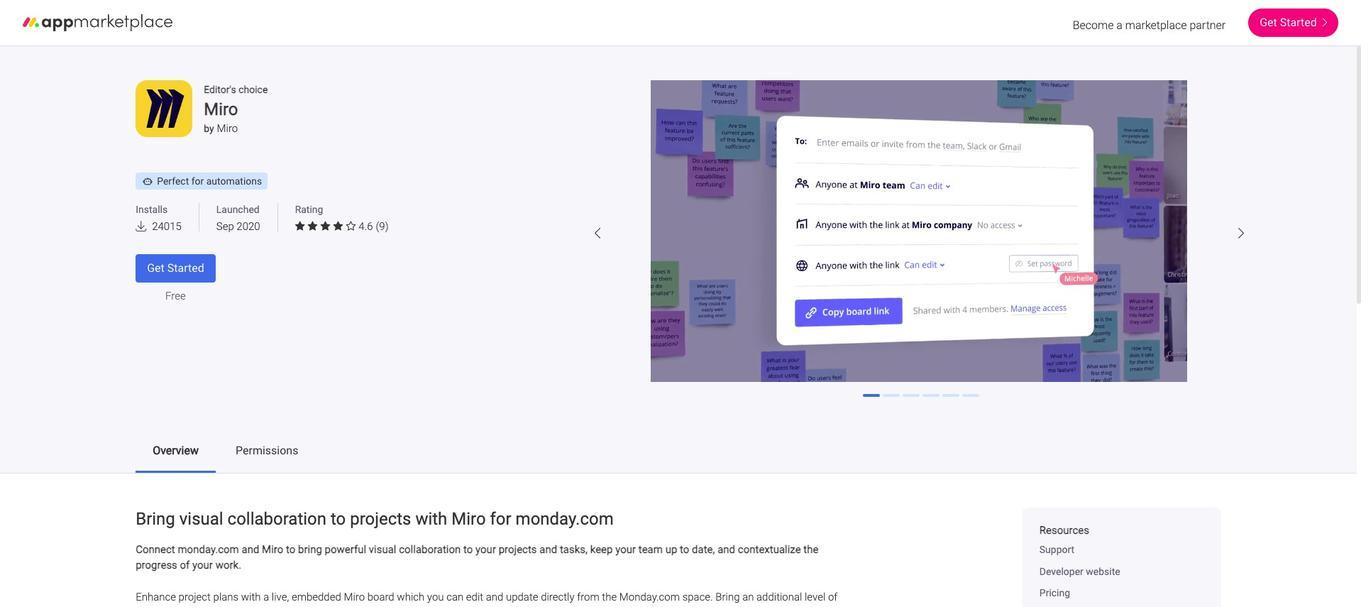 Task type: describe. For each thing, give the bounding box(es) containing it.
planning
[[578, 607, 617, 607]]

started for right get started button
[[1281, 16, 1318, 29]]

enhance
[[136, 591, 176, 604]]

tasks,
[[560, 543, 588, 556]]

and right date,
[[718, 543, 736, 556]]

miro down the embedded
[[325, 607, 346, 607]]

embedded
[[292, 591, 341, 604]]

additional
[[757, 591, 803, 604]]

edit
[[466, 591, 484, 604]]

overview button
[[141, 437, 210, 465]]

and left tasks,
[[540, 543, 558, 556]]

connect
[[136, 543, 175, 556]]

marketplace arrow right image inside get started button
[[1323, 18, 1328, 27]]

to up powerful
[[331, 509, 346, 529]]

board
[[368, 591, 395, 604]]

update
[[506, 591, 539, 604]]

by
[[204, 123, 214, 134]]

1 star image from the left
[[295, 221, 305, 231]]

you
[[427, 591, 444, 604]]

miro inside connect monday.com and miro to bring powerful visual collaboration to your projects and tasks, keep your team up to date, and contextualize the progress of your work.
[[262, 543, 284, 556]]

2 horizontal spatial with
[[416, 509, 448, 529]]

partner
[[1190, 18, 1226, 32]]

perfect for automations
[[157, 176, 262, 187]]

projects inside connect monday.com and miro to bring powerful visual collaboration to your projects and tasks, keep your team up to date, and contextualize the progress of your work.
[[499, 543, 537, 556]]

connect monday.com and miro to bring powerful visual collaboration to your projects and tasks, keep your team up to date, and contextualize the progress of your work.
[[136, 543, 819, 572]]

live,
[[272, 591, 289, 604]]

tasks
[[275, 607, 301, 607]]

0 vertical spatial bring
[[136, 509, 175, 529]]

0 horizontal spatial get started button
[[136, 254, 216, 283]]

creativity
[[136, 607, 178, 607]]

and left bring
[[242, 543, 259, 556]]

3 star image from the left
[[321, 221, 330, 231]]

level
[[805, 591, 826, 604]]

get started for get started button to the left
[[147, 261, 204, 275]]

permissions button
[[224, 437, 310, 465]]

and down monday.com
[[620, 607, 637, 607]]

monday.com inside connect monday.com and miro to bring powerful visual collaboration to your projects and tasks, keep your team up to date, and contextualize the progress of your work.
[[178, 543, 239, 556]]

support
[[1040, 544, 1075, 556]]

free
[[166, 290, 186, 302]]

space.
[[683, 591, 713, 604]]

overview
[[153, 444, 199, 457]]

2 star image from the left
[[308, 221, 318, 231]]

bring visual collaboration to projects with miro for monday.com
[[136, 509, 614, 529]]

4 star image from the left
[[333, 221, 343, 231]]

1 vertical spatial with
[[241, 591, 261, 604]]

your left work.
[[192, 559, 213, 572]]

marketplace
[[1126, 18, 1188, 32]]

to inside enhance project plans with a live, embedded miro board which you can edit and update directly from the monday.com space. bring an additional level of creativity to your projects and tasks with miro templates, diagrams, presentations, sticky notes, planning and brainstorming tools.
[[180, 607, 190, 607]]

installs
[[136, 204, 168, 215]]

templates,
[[349, 607, 398, 607]]

keep
[[591, 543, 613, 556]]

which
[[397, 591, 425, 604]]

presentations,
[[449, 607, 515, 607]]

powerful
[[325, 543, 366, 556]]

0 vertical spatial monday.com
[[516, 509, 614, 529]]

miro down editor's
[[204, 99, 238, 119]]

marketplace arrow left image
[[595, 228, 601, 239]]

perfect
[[157, 176, 189, 187]]

up
[[666, 543, 678, 556]]

to left bring
[[286, 543, 296, 556]]

2020
[[237, 220, 260, 233]]

and down live, on the bottom left
[[255, 607, 273, 607]]

editor's
[[204, 84, 236, 95]]

pricing
[[1040, 588, 1071, 599]]

an
[[743, 591, 754, 604]]

24015
[[152, 220, 182, 233]]

your right keep
[[616, 543, 636, 556]]

enhance project plans with a live, embedded miro board which you can edit and update directly from the monday.com space. bring an additional level of creativity to your projects and tasks with miro templates, diagrams, presentations, sticky notes, planning and brainstorming tools.
[[136, 591, 838, 607]]



Task type: locate. For each thing, give the bounding box(es) containing it.
1 vertical spatial for
[[490, 509, 512, 529]]

editor's choice miro by miro
[[204, 84, 268, 135]]

with right plans
[[241, 591, 261, 604]]

collaboration up bring
[[228, 509, 327, 529]]

for up connect monday.com and miro to bring powerful visual collaboration to your projects and tasks, keep your team up to date, and contextualize the progress of your work.
[[490, 509, 512, 529]]

launched
[[216, 204, 260, 215]]

0 horizontal spatial for
[[191, 176, 204, 187]]

for
[[191, 176, 204, 187], [490, 509, 512, 529]]

your down project
[[192, 607, 213, 607]]

the
[[804, 543, 819, 556], [602, 591, 617, 604]]

your up edit
[[476, 543, 496, 556]]

1 vertical spatial get
[[147, 261, 165, 275]]

a inside enhance project plans with a live, embedded miro board which you can edit and update directly from the monday.com space. bring an additional level of creativity to your projects and tasks with miro templates, diagrams, presentations, sticky notes, planning and brainstorming tools.
[[264, 591, 269, 604]]

of for progress
[[180, 559, 190, 572]]

1 horizontal spatial visual
[[369, 543, 397, 556]]

a right become
[[1117, 18, 1123, 32]]

bring up tools.
[[716, 591, 740, 604]]

0 vertical spatial started
[[1281, 16, 1318, 29]]

0 horizontal spatial collaboration
[[228, 509, 327, 529]]

star o image
[[346, 221, 356, 231]]

developer website
[[1040, 566, 1121, 577]]

for inside perfect for automations element
[[191, 176, 204, 187]]

projects
[[350, 509, 411, 529], [499, 543, 537, 556], [215, 607, 253, 607]]

of
[[180, 559, 190, 572], [829, 591, 838, 604]]

0 vertical spatial visual
[[179, 509, 223, 529]]

(9)
[[376, 220, 389, 233]]

started
[[1281, 16, 1318, 29], [167, 261, 204, 275]]

website
[[1087, 566, 1121, 577]]

collaboration inside connect monday.com and miro to bring powerful visual collaboration to your projects and tasks, keep your team up to date, and contextualize the progress of your work.
[[399, 543, 461, 556]]

2 horizontal spatial projects
[[499, 543, 537, 556]]

date,
[[692, 543, 715, 556]]

of right progress
[[180, 559, 190, 572]]

get down 24015
[[147, 261, 165, 275]]

collaboration up you
[[399, 543, 461, 556]]

get for right get started button
[[1261, 16, 1278, 29]]

work.
[[216, 559, 242, 572]]

1 horizontal spatial get
[[1261, 16, 1278, 29]]

of inside enhance project plans with a live, embedded miro board which you can edit and update directly from the monday.com space. bring an additional level of creativity to your projects and tasks with miro templates, diagrams, presentations, sticky notes, planning and brainstorming tools.
[[829, 591, 838, 604]]

1 vertical spatial get started
[[147, 261, 204, 275]]

0 vertical spatial get
[[1261, 16, 1278, 29]]

directly
[[541, 591, 575, 604]]

0 horizontal spatial get started
[[147, 261, 204, 275]]

0 vertical spatial the
[[804, 543, 819, 556]]

1 vertical spatial bring
[[716, 591, 740, 604]]

get for get started button to the left
[[147, 261, 165, 275]]

for right perfect
[[191, 176, 204, 187]]

1 vertical spatial a
[[264, 591, 269, 604]]

1 horizontal spatial of
[[829, 591, 838, 604]]

0 vertical spatial a
[[1117, 18, 1123, 32]]

0 vertical spatial for
[[191, 176, 204, 187]]

4.6 (9)
[[359, 220, 389, 233]]

brainstorming
[[640, 607, 705, 607]]

get
[[1261, 16, 1278, 29], [147, 261, 165, 275]]

can
[[447, 591, 464, 604]]

visual
[[179, 509, 223, 529], [369, 543, 397, 556]]

with down the embedded
[[303, 607, 323, 607]]

2 vertical spatial with
[[303, 607, 323, 607]]

1 vertical spatial visual
[[369, 543, 397, 556]]

get started button
[[1249, 9, 1339, 37], [136, 254, 216, 283]]

collaboration
[[228, 509, 327, 529], [399, 543, 461, 556]]

diagrams,
[[400, 607, 446, 607]]

bring up connect
[[136, 509, 175, 529]]

star image
[[295, 221, 305, 231], [308, 221, 318, 231], [321, 221, 330, 231], [333, 221, 343, 231]]

monday.com up work.
[[178, 543, 239, 556]]

1 horizontal spatial collaboration
[[399, 543, 461, 556]]

to
[[331, 509, 346, 529], [286, 543, 296, 556], [464, 543, 473, 556], [680, 543, 690, 556], [180, 607, 190, 607]]

become a marketplace partner link
[[1073, 17, 1226, 34]]

0 vertical spatial of
[[180, 559, 190, 572]]

a
[[1117, 18, 1123, 32], [264, 591, 269, 604]]

visual inside connect monday.com and miro to bring powerful visual collaboration to your projects and tasks, keep your team up to date, and contextualize the progress of your work.
[[369, 543, 397, 556]]

1 vertical spatial get started button
[[136, 254, 216, 283]]

1 horizontal spatial the
[[804, 543, 819, 556]]

your inside enhance project plans with a live, embedded miro board which you can edit and update directly from the monday.com space. bring an additional level of creativity to your projects and tasks with miro templates, diagrams, presentations, sticky notes, planning and brainstorming tools.
[[192, 607, 213, 607]]

rating
[[295, 204, 323, 215]]

get started for right get started button
[[1261, 16, 1318, 29]]

1 vertical spatial monday.com
[[178, 543, 239, 556]]

automations
[[206, 176, 262, 187]]

the inside enhance project plans with a live, embedded miro board which you can edit and update directly from the monday.com space. bring an additional level of creativity to your projects and tasks with miro templates, diagrams, presentations, sticky notes, planning and brainstorming tools.
[[602, 591, 617, 604]]

1 horizontal spatial a
[[1117, 18, 1123, 32]]

projects down plans
[[215, 607, 253, 607]]

with up connect monday.com and miro to bring powerful visual collaboration to your projects and tasks, keep your team up to date, and contextualize the progress of your work.
[[416, 509, 448, 529]]

1 horizontal spatial monday.com
[[516, 509, 614, 529]]

marketplace arrow right image
[[1323, 18, 1328, 27], [1239, 228, 1245, 239]]

1 horizontal spatial get started
[[1261, 16, 1318, 29]]

progress
[[136, 559, 177, 572]]

your
[[476, 543, 496, 556], [616, 543, 636, 556], [192, 559, 213, 572], [192, 607, 213, 607]]

1 horizontal spatial with
[[303, 607, 323, 607]]

1 horizontal spatial get started button
[[1249, 9, 1339, 37]]

the up planning
[[602, 591, 617, 604]]

of inside connect monday.com and miro to bring powerful visual collaboration to your projects and tasks, keep your team up to date, and contextualize the progress of your work.
[[180, 559, 190, 572]]

visual up work.
[[179, 509, 223, 529]]

started for get started button to the left
[[167, 261, 204, 275]]

1 vertical spatial of
[[829, 591, 838, 604]]

choice
[[239, 84, 268, 95]]

0 horizontal spatial a
[[264, 591, 269, 604]]

monday.com up tasks,
[[516, 509, 614, 529]]

1 horizontal spatial bring
[[716, 591, 740, 604]]

sticky
[[517, 607, 544, 607]]

launched sep 2020
[[216, 204, 260, 233]]

of for level
[[829, 591, 838, 604]]

resources
[[1040, 524, 1090, 537]]

1 horizontal spatial started
[[1281, 16, 1318, 29]]

1 vertical spatial collaboration
[[399, 543, 461, 556]]

miro up templates,
[[344, 591, 365, 604]]

0 horizontal spatial of
[[180, 559, 190, 572]]

the right contextualize
[[804, 543, 819, 556]]

1 vertical spatial marketplace arrow right image
[[1239, 228, 1245, 239]]

0 horizontal spatial visual
[[179, 509, 223, 529]]

miro up connect monday.com and miro to bring powerful visual collaboration to your projects and tasks, keep your team up to date, and contextualize the progress of your work.
[[452, 509, 486, 529]]

plans
[[213, 591, 239, 604]]

become a marketplace partner
[[1073, 18, 1226, 32]]

0 vertical spatial collaboration
[[228, 509, 327, 529]]

monday.com
[[620, 591, 680, 604]]

permissions
[[236, 444, 298, 457]]

perfect for automations element
[[136, 173, 268, 190]]

get started
[[1261, 16, 1318, 29], [147, 261, 204, 275]]

visual down bring visual collaboration to projects with miro for monday.com
[[369, 543, 397, 556]]

0 horizontal spatial bring
[[136, 509, 175, 529]]

1 vertical spatial projects
[[499, 543, 537, 556]]

2 vertical spatial projects
[[215, 607, 253, 607]]

0 vertical spatial projects
[[350, 509, 411, 529]]

v2 download image
[[136, 219, 146, 235]]

of right level
[[829, 591, 838, 604]]

projects up update
[[499, 543, 537, 556]]

0 vertical spatial marketplace arrow right image
[[1323, 18, 1328, 27]]

projects up powerful
[[350, 509, 411, 529]]

project
[[179, 591, 211, 604]]

app logo image
[[136, 80, 193, 137]]

sep
[[216, 220, 234, 233]]

0 vertical spatial get started
[[1261, 16, 1318, 29]]

developer
[[1040, 566, 1084, 577]]

0 horizontal spatial projects
[[215, 607, 253, 607]]

bring
[[136, 509, 175, 529], [716, 591, 740, 604]]

from
[[577, 591, 600, 604]]

projects inside enhance project plans with a live, embedded miro board which you can edit and update directly from the monday.com space. bring an additional level of creativity to your projects and tasks with miro templates, diagrams, presentations, sticky notes, planning and brainstorming tools.
[[215, 607, 253, 607]]

and
[[242, 543, 259, 556], [540, 543, 558, 556], [718, 543, 736, 556], [486, 591, 504, 604], [255, 607, 273, 607], [620, 607, 637, 607]]

1 horizontal spatial for
[[490, 509, 512, 529]]

tools.
[[708, 607, 733, 607]]

monday.com
[[516, 509, 614, 529], [178, 543, 239, 556]]

1 horizontal spatial projects
[[350, 509, 411, 529]]

0 vertical spatial with
[[416, 509, 448, 529]]

a left live, on the bottom left
[[264, 591, 269, 604]]

the inside connect monday.com and miro to bring powerful visual collaboration to your projects and tasks, keep your team up to date, and contextualize the progress of your work.
[[804, 543, 819, 556]]

miro right 'by'
[[217, 122, 238, 135]]

contextualize
[[738, 543, 801, 556]]

miro left bring
[[262, 543, 284, 556]]

bring inside enhance project plans with a live, embedded miro board which you can edit and update directly from the monday.com space. bring an additional level of creativity to your projects and tasks with miro templates, diagrams, presentations, sticky notes, planning and brainstorming tools.
[[716, 591, 740, 604]]

notes,
[[547, 607, 575, 607]]

0 horizontal spatial monday.com
[[178, 543, 239, 556]]

with
[[416, 509, 448, 529], [241, 591, 261, 604], [303, 607, 323, 607]]

and up presentations,
[[486, 591, 504, 604]]

0 horizontal spatial marketplace arrow right image
[[1239, 228, 1245, 239]]

0 horizontal spatial started
[[167, 261, 204, 275]]

0 horizontal spatial with
[[241, 591, 261, 604]]

0 horizontal spatial the
[[602, 591, 617, 604]]

monday apps marketplace logo image
[[23, 14, 173, 31]]

to up edit
[[464, 543, 473, 556]]

bring
[[298, 543, 322, 556]]

4.6
[[359, 220, 373, 233]]

miro
[[204, 99, 238, 119], [217, 122, 238, 135], [452, 509, 486, 529], [262, 543, 284, 556], [344, 591, 365, 604], [325, 607, 346, 607]]

to down project
[[180, 607, 190, 607]]

get right partner
[[1261, 16, 1278, 29]]

1 horizontal spatial marketplace arrow right image
[[1323, 18, 1328, 27]]

0 vertical spatial get started button
[[1249, 9, 1339, 37]]

1 vertical spatial the
[[602, 591, 617, 604]]

team
[[639, 543, 663, 556]]

1 vertical spatial started
[[167, 261, 204, 275]]

become
[[1073, 18, 1114, 32]]

0 horizontal spatial get
[[147, 261, 165, 275]]

to right up
[[680, 543, 690, 556]]



Task type: vqa. For each thing, say whether or not it's contained in the screenshot.
with to the right
yes



